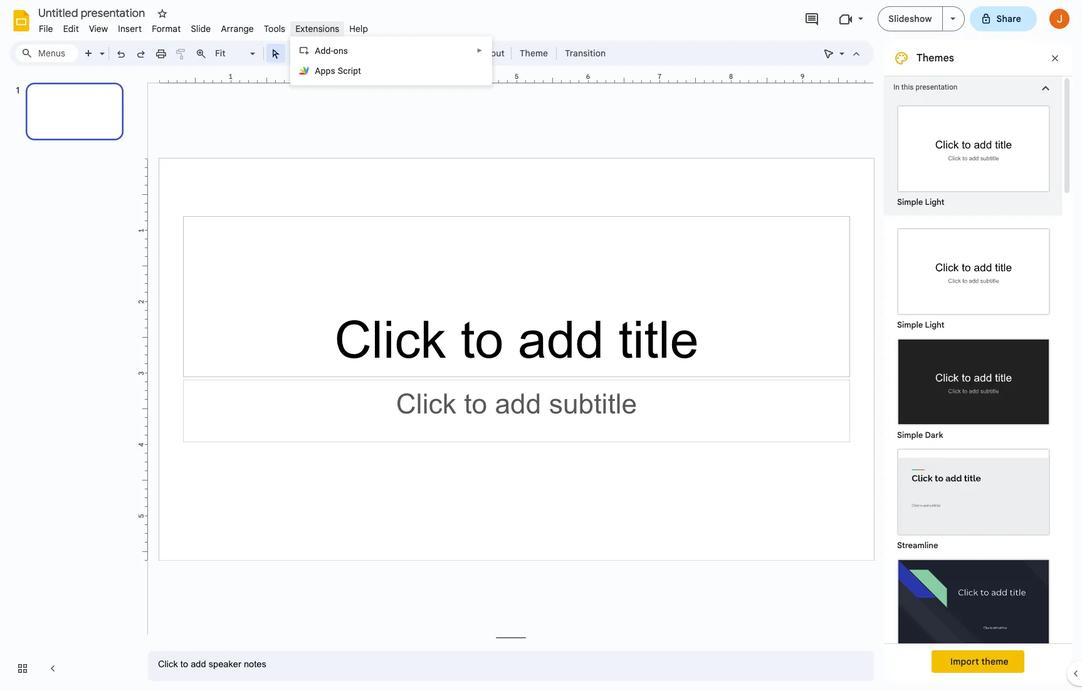 Task type: locate. For each thing, give the bounding box(es) containing it.
arrange
[[221, 23, 254, 34]]

slide
[[191, 23, 211, 34]]

dark
[[925, 430, 943, 441]]

insert
[[118, 23, 142, 34]]

Focus radio
[[891, 553, 1056, 663]]

apps script e element
[[315, 66, 365, 76]]

light inside option group
[[925, 320, 944, 330]]

import
[[950, 656, 979, 668]]

simple
[[897, 197, 923, 207], [897, 320, 923, 330], [897, 430, 923, 441]]

1 simple light from the top
[[897, 197, 944, 207]]

1 simple from the top
[[897, 197, 923, 207]]

option group
[[884, 216, 1062, 691]]

file
[[39, 23, 53, 34]]

simple light
[[897, 197, 944, 207], [897, 320, 944, 330]]

view menu item
[[84, 21, 113, 36]]

simple inside radio
[[897, 430, 923, 441]]

extensions
[[295, 23, 339, 34]]

slideshow button
[[878, 6, 943, 31]]

file menu item
[[34, 21, 58, 36]]

Zoom field
[[211, 45, 261, 63]]

0 vertical spatial simple
[[897, 197, 923, 207]]

menu bar
[[34, 16, 373, 37]]

2 simple from the top
[[897, 320, 923, 330]]

1 vertical spatial light
[[925, 320, 944, 330]]

apps script
[[315, 66, 361, 76]]

1 vertical spatial simple light
[[897, 320, 944, 330]]

1 light from the top
[[925, 197, 944, 207]]

menu inside themes application
[[290, 36, 492, 85]]

Menus field
[[16, 45, 78, 62]]

Zoom text field
[[213, 45, 248, 62]]

ons
[[333, 46, 348, 56]]

layout button
[[472, 44, 508, 63]]

0 vertical spatial light
[[925, 197, 944, 207]]

edit
[[63, 23, 79, 34]]

transition button
[[559, 44, 611, 63]]

light for simple light option in the option group
[[925, 320, 944, 330]]

new slide with layout image
[[97, 45, 105, 50]]

2 light from the top
[[925, 320, 944, 330]]

theme button
[[514, 44, 554, 63]]

import theme
[[950, 656, 1009, 668]]

light
[[925, 197, 944, 207], [925, 320, 944, 330]]

simple dark
[[897, 430, 943, 441]]

Rename text field
[[34, 5, 152, 20]]

simple light for simple light option in the option group
[[897, 320, 944, 330]]

1 vertical spatial simple light radio
[[891, 222, 1056, 691]]

Streamline radio
[[891, 443, 1056, 553]]

live pointer settings image
[[836, 45, 844, 50]]

tools
[[264, 23, 285, 34]]

simple light inside option group
[[897, 320, 944, 330]]

share
[[996, 13, 1021, 24]]

Simple Light radio
[[891, 99, 1056, 209], [891, 222, 1056, 691]]

transition
[[565, 48, 606, 59]]

insert menu item
[[113, 21, 147, 36]]

theme
[[520, 48, 548, 59]]

0 vertical spatial simple light radio
[[891, 99, 1056, 209]]

2 vertical spatial simple
[[897, 430, 923, 441]]

option group containing simple light
[[884, 216, 1062, 691]]

slide menu item
[[186, 21, 216, 36]]

menu
[[290, 36, 492, 85]]

2 simple light radio from the top
[[891, 222, 1056, 691]]

focus image
[[898, 560, 1049, 645]]

simple for first simple light option from the top of the themes section
[[897, 197, 923, 207]]

2 simple light from the top
[[897, 320, 944, 330]]

in this presentation tab
[[884, 76, 1062, 99]]

1 simple light radio from the top
[[891, 99, 1056, 209]]

menu bar banner
[[0, 0, 1082, 691]]

1 vertical spatial simple
[[897, 320, 923, 330]]

0 vertical spatial simple light
[[897, 197, 944, 207]]

theme
[[981, 656, 1009, 668]]

simple light radio inside option group
[[891, 222, 1056, 691]]

edit menu item
[[58, 21, 84, 36]]

menu bar containing file
[[34, 16, 373, 37]]

navigation
[[0, 71, 138, 691]]

themes application
[[0, 0, 1082, 691]]

arrange menu item
[[216, 21, 259, 36]]

3 simple from the top
[[897, 430, 923, 441]]

a
[[315, 46, 321, 56]]

menu containing a
[[290, 36, 492, 85]]

navigation inside themes application
[[0, 71, 138, 691]]



Task type: vqa. For each thing, say whether or not it's contained in the screenshot.
Light
yes



Task type: describe. For each thing, give the bounding box(es) containing it.
menu bar inside menu bar banner
[[34, 16, 373, 37]]

format menu item
[[147, 21, 186, 36]]

in
[[893, 83, 900, 92]]

help
[[349, 23, 368, 34]]

►
[[477, 47, 483, 54]]

streamline
[[897, 540, 938, 551]]

add-ons a element
[[315, 46, 352, 56]]

Simple Dark radio
[[891, 332, 1056, 443]]

in this presentation
[[893, 83, 958, 92]]

extensions menu item
[[290, 21, 344, 36]]

script
[[338, 66, 361, 76]]

themes section
[[884, 41, 1072, 691]]

main toolbar
[[45, 0, 612, 554]]

help menu item
[[344, 21, 373, 36]]

format
[[152, 23, 181, 34]]

themes
[[917, 52, 954, 65]]

option group inside themes section
[[884, 216, 1062, 691]]

simple light for first simple light option from the top of the themes section
[[897, 197, 944, 207]]

simple for simple dark radio
[[897, 430, 923, 441]]

tools menu item
[[259, 21, 290, 36]]

share button
[[969, 6, 1037, 31]]

dd-
[[321, 46, 333, 56]]

light for first simple light option from the top of the themes section
[[925, 197, 944, 207]]

view
[[89, 23, 108, 34]]

simple for simple light option in the option group
[[897, 320, 923, 330]]

layout
[[476, 48, 505, 59]]

presentation options image
[[950, 18, 955, 20]]

apps
[[315, 66, 335, 76]]

mode and view toolbar
[[819, 41, 866, 66]]

Star checkbox
[[154, 5, 171, 23]]

slideshow
[[889, 13, 932, 24]]

import theme button
[[932, 651, 1024, 673]]

presentation
[[916, 83, 958, 92]]

this
[[901, 83, 914, 92]]

a dd-ons
[[315, 46, 348, 56]]



